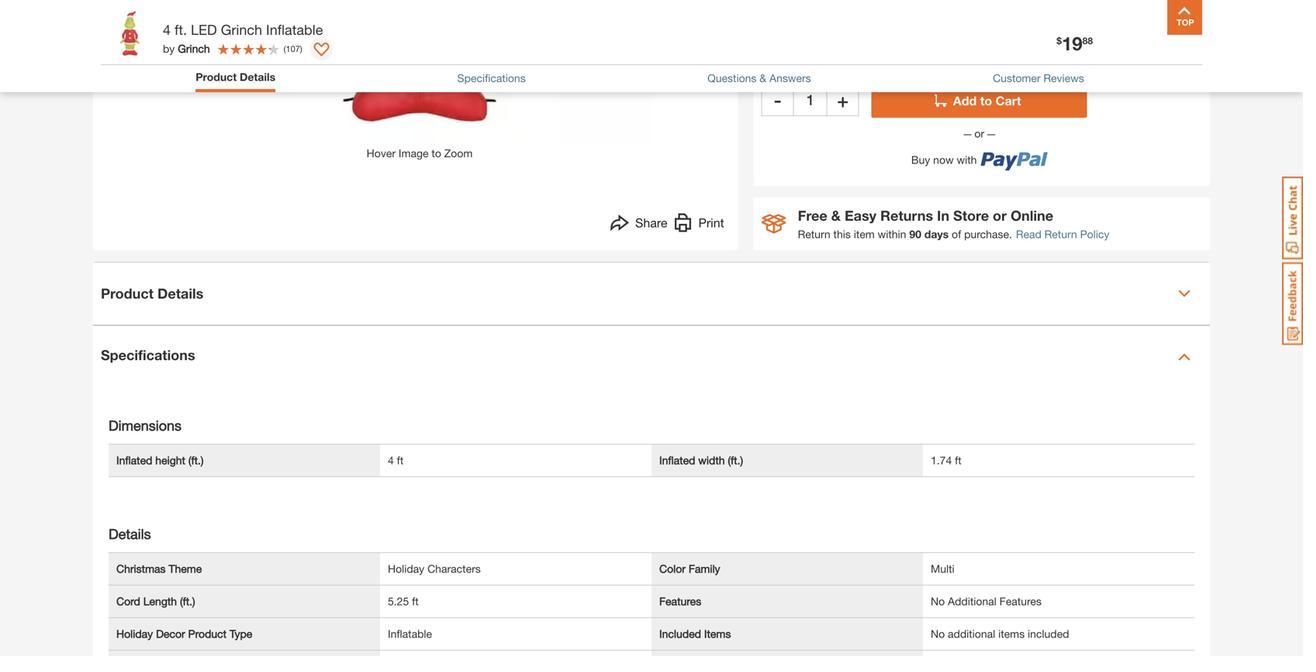 Task type: locate. For each thing, give the bounding box(es) containing it.
1.74 ft
[[931, 454, 962, 467]]

buy now with
[[911, 153, 977, 166]]

hover image to zoom button
[[187, 0, 652, 162]]

&
[[760, 72, 766, 84], [831, 207, 841, 224]]

0 vertical spatial to
[[980, 93, 992, 108]]

1 vertical spatial 4
[[388, 454, 394, 467]]

0 vertical spatial details
[[240, 71, 275, 83]]

1 vertical spatial product details
[[101, 285, 203, 302]]

free
[[798, 207, 827, 224]]

1 horizontal spatial ft
[[412, 596, 419, 608]]

4 for 4 ft. led grinch inflatable
[[163, 21, 171, 38]]

0 vertical spatial product
[[196, 71, 237, 83]]

0 vertical spatial no
[[931, 596, 945, 608]]

1 vertical spatial product
[[101, 285, 154, 302]]

inflated
[[116, 454, 152, 467], [659, 454, 695, 467]]

width
[[698, 454, 725, 467]]

(ft.) right width
[[728, 454, 743, 467]]

0 vertical spatial specifications
[[457, 72, 526, 84]]

0 vertical spatial product details
[[196, 71, 275, 83]]

0 horizontal spatial inflated
[[116, 454, 152, 467]]

inflated for inflated width (ft.)
[[659, 454, 695, 467]]

5.25 ft
[[388, 596, 419, 608]]

by
[[163, 42, 175, 55]]

1 horizontal spatial to
[[980, 93, 992, 108]]

additional
[[948, 628, 995, 641]]

questions & answers button
[[707, 70, 811, 86], [707, 70, 811, 86]]

1 vertical spatial grinch
[[178, 42, 210, 55]]

by grinch
[[163, 42, 210, 55]]

holiday for holiday characters
[[388, 563, 424, 576]]

1 vertical spatial no
[[931, 628, 945, 641]]

0 horizontal spatial return
[[798, 228, 830, 241]]

0 horizontal spatial to
[[432, 147, 441, 160]]

holiday down cord
[[116, 628, 153, 641]]

1 vertical spatial or
[[993, 207, 1007, 224]]

of
[[952, 228, 961, 241]]

0 horizontal spatial &
[[760, 72, 766, 84]]

ft for 4 ft
[[397, 454, 403, 467]]

1 inflated from the left
[[116, 454, 152, 467]]

features up items
[[1000, 596, 1042, 608]]

& inside free & easy returns in store or online return this item within 90 days of purchase. read return policy
[[831, 207, 841, 224]]

5.25
[[388, 596, 409, 608]]

inflatable
[[266, 21, 323, 38], [388, 628, 432, 641]]

90
[[909, 228, 921, 241]]

2 vertical spatial product
[[188, 628, 227, 641]]

inflated for inflated height (ft.)
[[116, 454, 152, 467]]

1 horizontal spatial 4
[[388, 454, 394, 467]]

0 horizontal spatial 4
[[163, 21, 171, 38]]

product details button
[[196, 69, 275, 88], [196, 69, 275, 85], [93, 263, 1210, 325]]

family
[[689, 563, 720, 576]]

return
[[798, 228, 830, 241], [1044, 228, 1077, 241]]

0 horizontal spatial ft
[[397, 454, 403, 467]]

inflated left height
[[116, 454, 152, 467]]

1 horizontal spatial &
[[831, 207, 841, 224]]

christmas
[[116, 563, 166, 576]]

1 horizontal spatial inflatable
[[388, 628, 432, 641]]

0 horizontal spatial features
[[659, 596, 701, 608]]

1 horizontal spatial grinch
[[221, 21, 262, 38]]

ft for 5.25 ft
[[412, 596, 419, 608]]

product image image
[[105, 8, 155, 58]]

online
[[1011, 207, 1053, 224]]

print button
[[674, 214, 724, 236]]

1 horizontal spatial details
[[157, 285, 203, 302]]

read return policy link
[[1016, 226, 1109, 243]]

holiday decor product type
[[116, 628, 252, 641]]

0 vertical spatial holiday
[[388, 563, 424, 576]]

0 horizontal spatial or
[[971, 127, 987, 140]]

share button
[[610, 214, 667, 236]]

inflated width (ft.)
[[659, 454, 743, 467]]

questions & answers
[[707, 72, 811, 84]]

this
[[833, 228, 851, 241]]

to inside button
[[980, 93, 992, 108]]

inflatable down 5.25 ft
[[388, 628, 432, 641]]

2 inflated from the left
[[659, 454, 695, 467]]

1 horizontal spatial return
[[1044, 228, 1077, 241]]

grinch
[[221, 21, 262, 38], [178, 42, 210, 55]]

features
[[659, 596, 701, 608], [1000, 596, 1042, 608]]

& for free
[[831, 207, 841, 224]]

(ft.) right length
[[180, 596, 195, 608]]

$ 19 88
[[1057, 32, 1093, 54]]

(ft.)
[[188, 454, 204, 467], [728, 454, 743, 467], [180, 596, 195, 608]]

0 vertical spatial &
[[760, 72, 766, 84]]

cord length (ft.)
[[116, 596, 195, 608]]

or up purchase.
[[993, 207, 1007, 224]]

specifications
[[457, 72, 526, 84], [101, 347, 195, 364]]

None field
[[794, 84, 827, 116]]

add to cart
[[953, 93, 1021, 108]]

2 horizontal spatial ft
[[955, 454, 962, 467]]

2 horizontal spatial details
[[240, 71, 275, 83]]

type
[[230, 628, 252, 641]]

& up this
[[831, 207, 841, 224]]

1 horizontal spatial features
[[1000, 596, 1042, 608]]

return down free
[[798, 228, 830, 241]]

multi
[[931, 563, 954, 576]]

or
[[971, 127, 987, 140], [993, 207, 1007, 224]]

grinch right led at the top of the page
[[221, 21, 262, 38]]

holiday up 5.25 ft
[[388, 563, 424, 576]]

inflatable up the 107
[[266, 21, 323, 38]]

ft
[[397, 454, 403, 467], [955, 454, 962, 467], [412, 596, 419, 608]]

1 horizontal spatial specifications
[[457, 72, 526, 84]]

grinch down led at the top of the page
[[178, 42, 210, 55]]

1 horizontal spatial inflated
[[659, 454, 695, 467]]

return right read
[[1044, 228, 1077, 241]]

additional
[[948, 596, 996, 608]]

now
[[933, 153, 954, 166]]

1 vertical spatial details
[[157, 285, 203, 302]]

product details
[[196, 71, 275, 83], [101, 285, 203, 302]]

1 vertical spatial specifications
[[101, 347, 195, 364]]

0 horizontal spatial grinch
[[178, 42, 210, 55]]

to right add
[[980, 93, 992, 108]]

0 horizontal spatial details
[[109, 526, 151, 543]]

no for no additional items included
[[931, 628, 945, 641]]

(ft.) for inflated height (ft.)
[[188, 454, 204, 467]]

easy
[[845, 207, 876, 224]]

in
[[937, 207, 949, 224]]

or inside free & easy returns in store or online return this item within 90 days of purchase. read return policy
[[993, 207, 1007, 224]]

no
[[931, 596, 945, 608], [931, 628, 945, 641]]

no left additional
[[931, 628, 945, 641]]

0 horizontal spatial holiday
[[116, 628, 153, 641]]

1 horizontal spatial holiday
[[388, 563, 424, 576]]

features up included
[[659, 596, 701, 608]]

& left answers
[[760, 72, 766, 84]]

to
[[980, 93, 992, 108], [432, 147, 441, 160]]

2 no from the top
[[931, 628, 945, 641]]

(ft.) right height
[[188, 454, 204, 467]]

store
[[953, 207, 989, 224]]

or up buy now with button
[[971, 127, 987, 140]]

0 vertical spatial 4
[[163, 21, 171, 38]]

1 no from the top
[[931, 596, 945, 608]]

feedback link image
[[1282, 262, 1303, 346]]

1 vertical spatial &
[[831, 207, 841, 224]]

(ft.) for inflated width (ft.)
[[728, 454, 743, 467]]

1 return from the left
[[798, 228, 830, 241]]

1 horizontal spatial or
[[993, 207, 1007, 224]]

read
[[1016, 228, 1041, 241]]

characters
[[427, 563, 481, 576]]

107
[[286, 44, 300, 54]]

2 features from the left
[[1000, 596, 1042, 608]]

image
[[399, 147, 429, 160]]

specifications button
[[457, 70, 526, 86], [457, 70, 526, 86], [93, 326, 1210, 388]]

details
[[240, 71, 275, 83], [157, 285, 203, 302], [109, 526, 151, 543]]

inflated left width
[[659, 454, 695, 467]]

+
[[837, 89, 848, 111]]

days
[[924, 228, 949, 241]]

no for no additional features
[[931, 596, 945, 608]]

to inside button
[[432, 147, 441, 160]]

color
[[659, 563, 686, 576]]

1 vertical spatial to
[[432, 147, 441, 160]]

to left zoom on the left top
[[432, 147, 441, 160]]

1 vertical spatial holiday
[[116, 628, 153, 641]]

0 horizontal spatial inflatable
[[266, 21, 323, 38]]

no down multi
[[931, 596, 945, 608]]

holiday
[[388, 563, 424, 576], [116, 628, 153, 641]]



Task type: describe. For each thing, give the bounding box(es) containing it.
holiday characters
[[388, 563, 481, 576]]

(
[[284, 44, 286, 54]]

items
[[704, 628, 731, 641]]

print
[[698, 215, 724, 230]]

hover image to zoom
[[367, 147, 473, 160]]

holiday for holiday decor product type
[[116, 628, 153, 641]]

caret image
[[1178, 288, 1191, 300]]

-
[[774, 89, 781, 111]]

dimensions
[[109, 418, 182, 434]]

0 vertical spatial inflatable
[[266, 21, 323, 38]]

add to cart button
[[872, 84, 1087, 118]]

ft for 1.74 ft
[[955, 454, 962, 467]]

0 horizontal spatial specifications
[[101, 347, 195, 364]]

height
[[155, 454, 185, 467]]

ft.
[[175, 21, 187, 38]]

$
[[1057, 35, 1062, 46]]

christmas theme
[[116, 563, 202, 576]]

top button
[[1167, 0, 1202, 35]]

free & easy returns in store or online return this item within 90 days of purchase. read return policy
[[798, 207, 1109, 241]]

add
[[953, 93, 977, 108]]

answers
[[769, 72, 811, 84]]

inflated height (ft.)
[[116, 454, 204, 467]]

2 return from the left
[[1044, 228, 1077, 241]]

88
[[1082, 35, 1093, 46]]

decor
[[156, 628, 185, 641]]

1 features from the left
[[659, 596, 701, 608]]

)
[[300, 44, 302, 54]]

with
[[957, 153, 977, 166]]

+ button
[[827, 84, 859, 116]]

cord
[[116, 596, 140, 608]]

customer
[[993, 72, 1041, 84]]

cart
[[996, 93, 1021, 108]]

included items
[[659, 628, 731, 641]]

- button
[[761, 84, 794, 116]]

1 vertical spatial inflatable
[[388, 628, 432, 641]]

buy now with button
[[872, 141, 1087, 171]]

caret image
[[1178, 351, 1191, 364]]

19
[[1062, 32, 1082, 54]]

included
[[1028, 628, 1069, 641]]

grinch christmas inflatables 23gm83133 1d.4 image
[[104, 12, 172, 80]]

policy
[[1080, 228, 1109, 241]]

customer reviews
[[993, 72, 1084, 84]]

4 ft
[[388, 454, 403, 467]]

led
[[191, 21, 217, 38]]

0 vertical spatial grinch
[[221, 21, 262, 38]]

zoom
[[444, 147, 473, 160]]

included
[[659, 628, 701, 641]]

(ft.) for cord length (ft.)
[[180, 596, 195, 608]]

2 vertical spatial details
[[109, 526, 151, 543]]

icon image
[[761, 214, 786, 234]]

questions
[[707, 72, 757, 84]]

share
[[635, 215, 667, 230]]

length
[[143, 596, 177, 608]]

4 for 4 ft
[[388, 454, 394, 467]]

( 107 )
[[284, 44, 302, 54]]

within
[[878, 228, 906, 241]]

4 ft. led grinch inflatable
[[163, 21, 323, 38]]

items
[[998, 628, 1025, 641]]

live chat image
[[1282, 177, 1303, 260]]

color family
[[659, 563, 720, 576]]

returns
[[880, 207, 933, 224]]

hover
[[367, 147, 396, 160]]

theme
[[169, 563, 202, 576]]

no additional features
[[931, 596, 1042, 608]]

display image
[[314, 43, 329, 58]]

buy
[[911, 153, 930, 166]]

item
[[854, 228, 875, 241]]

reviews
[[1044, 72, 1084, 84]]

0 vertical spatial or
[[971, 127, 987, 140]]

1.74
[[931, 454, 952, 467]]

purchase.
[[964, 228, 1012, 241]]

& for questions
[[760, 72, 766, 84]]

no additional items included
[[931, 628, 1069, 641]]



Task type: vqa. For each thing, say whether or not it's contained in the screenshot.
In Stock at Store Today link
no



